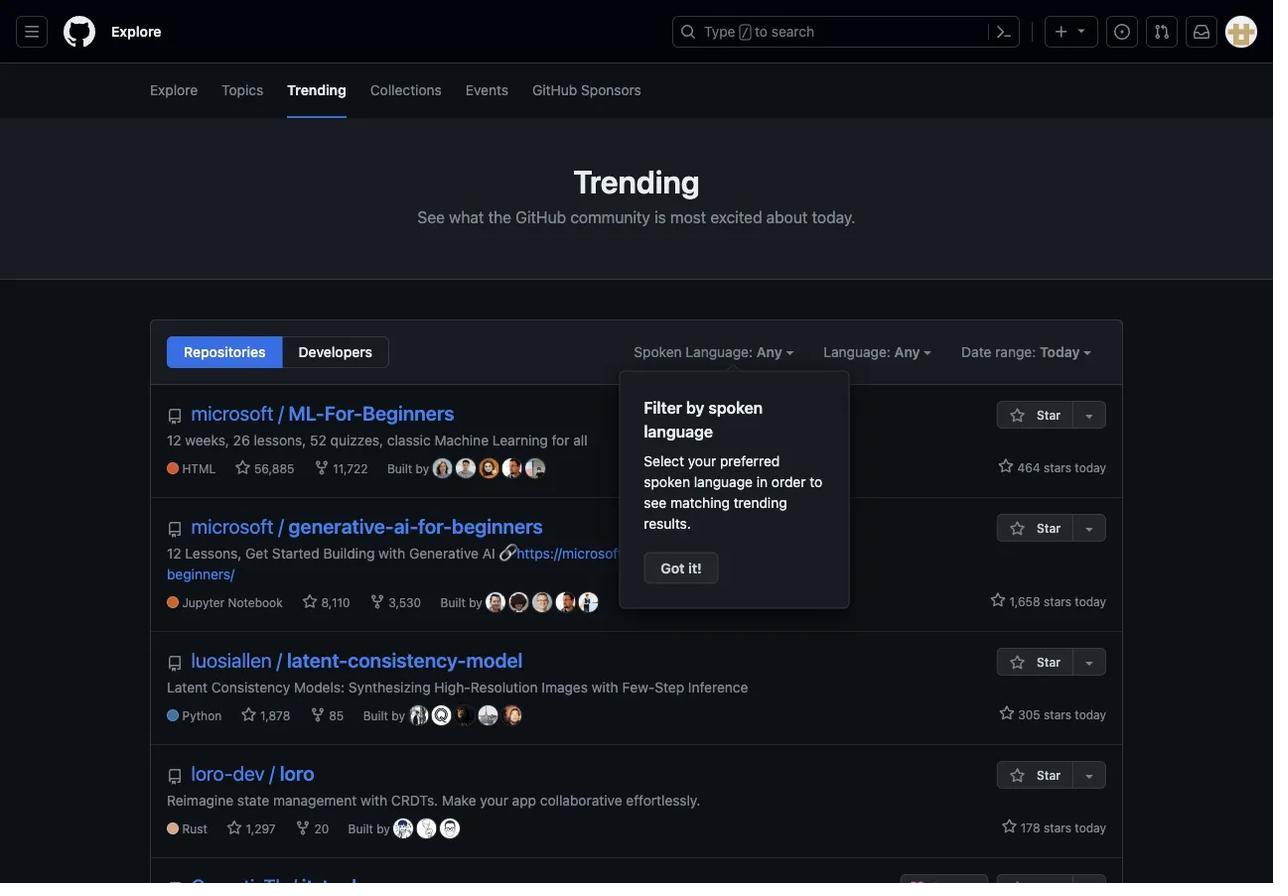 Task type: describe. For each thing, give the bounding box(es) containing it.
stars for for-
[[1044, 595, 1071, 609]]

range:
[[995, 344, 1036, 360]]

star this repository image
[[1010, 882, 1026, 884]]

your inside select your preferred spoken language in order to see matching trending results.
[[688, 453, 716, 470]]

weeks,
[[185, 432, 229, 448]]

305 stars today
[[1015, 708, 1106, 722]]

luosiallen
[[191, 649, 272, 672]]

type
[[704, 23, 735, 40]]

excited
[[710, 208, 762, 227]]

56,885 link
[[235, 460, 294, 478]]

repo image for loro-dev / loro
[[167, 770, 183, 785]]

events link
[[466, 64, 508, 118]]

language inside select your preferred spoken language in order to see matching trending results.
[[694, 474, 753, 491]]

@softchris image
[[555, 593, 575, 613]]

1,878 link
[[241, 708, 290, 726]]

learning
[[492, 432, 548, 448]]

fork image
[[314, 460, 330, 476]]

@tyq1024 image
[[432, 706, 452, 726]]

12 lessons, get started building with generative ai 🔗
[[167, 545, 517, 562]]

topics link
[[222, 64, 263, 118]]

0 horizontal spatial ai-
[[394, 515, 418, 538]]

sponsors
[[581, 81, 641, 98]]

notebook
[[228, 596, 283, 610]]

loro
[[280, 762, 315, 785]]

synthesizing
[[348, 679, 431, 696]]

html
[[182, 462, 216, 476]]

type / to search
[[704, 23, 814, 40]]

2 vertical spatial star image
[[990, 593, 1006, 609]]

0 horizontal spatial to
[[755, 23, 768, 40]]

star image for 305 stars today
[[999, 706, 1015, 722]]

github sponsors
[[532, 81, 641, 98]]

built for for-
[[387, 462, 412, 476]]

0 vertical spatial explore
[[111, 23, 161, 40]]

85
[[326, 710, 344, 724]]

today for beginners
[[1075, 461, 1106, 475]]

model
[[466, 649, 523, 672]]

all
[[573, 432, 587, 448]]

microsoft for microsoft / generative-ai-for-beginners
[[191, 515, 274, 538]]

@john0isaac image
[[486, 593, 506, 613]]

select your preferred spoken language in order to see matching trending results.
[[644, 453, 822, 532]]

to inside select your preferred spoken language in order to see matching trending results.
[[810, 474, 822, 491]]

matching
[[670, 495, 730, 511]]

preferred
[[720, 453, 780, 470]]

26
[[233, 432, 250, 448]]

got it! button
[[644, 553, 719, 584]]

repositories link
[[167, 337, 283, 368]]

search
[[771, 23, 814, 40]]

/ right dev on the left of page
[[269, 762, 275, 785]]

star image up 305
[[1010, 655, 1026, 671]]

high-
[[434, 679, 471, 696]]

machine
[[434, 432, 489, 448]]

11,722 link
[[314, 460, 368, 478]]

images
[[542, 679, 588, 696]]

state
[[237, 792, 269, 809]]

python
[[182, 710, 222, 724]]

get
[[245, 545, 268, 562]]

52
[[310, 432, 327, 448]]

notifications image
[[1194, 24, 1210, 40]]

star for for-
[[1037, 521, 1061, 535]]

1,878
[[257, 710, 290, 724]]

quizzes,
[[330, 432, 383, 448]]

github inside trending see what the github community is most excited about today.
[[516, 208, 566, 227]]

stars for model
[[1044, 708, 1071, 722]]

events
[[466, 81, 508, 98]]

app
[[512, 792, 536, 809]]

built for ai-
[[440, 596, 466, 610]]

built by right '20'
[[348, 823, 393, 837]]

few-
[[622, 679, 655, 696]]

@hereje image
[[456, 459, 476, 479]]

1,297
[[242, 823, 276, 837]]

latent consistency models: synthesizing high-resolution images with few-step inference
[[167, 679, 748, 696]]

reimagine
[[167, 792, 233, 809]]

consistency-
[[348, 649, 466, 672]]

today for model
[[1075, 708, 1106, 722]]

built for loro
[[348, 823, 373, 837]]

1 language: from the left
[[686, 344, 753, 360]]

resolution
[[471, 679, 538, 696]]

3,530
[[385, 596, 421, 610]]

developers
[[298, 344, 372, 360]]

trending for trending
[[287, 81, 346, 98]]

command palette image
[[996, 24, 1012, 40]]

order
[[771, 474, 806, 491]]

star image for 1,878
[[241, 708, 257, 724]]

20 link
[[295, 821, 329, 839]]

star image for 1,297
[[227, 821, 242, 837]]

about
[[766, 208, 808, 227]]

4 today from the top
[[1075, 821, 1106, 835]]

star image for 464 stars today
[[998, 459, 1014, 475]]

latent
[[167, 679, 208, 696]]

3 add this repository to a list image from the top
[[1081, 769, 1097, 784]]

178 stars today
[[1017, 821, 1106, 835]]

collections link
[[370, 64, 442, 118]]

star image for 8,110
[[302, 594, 318, 610]]

@akx image
[[501, 706, 521, 726]]

see
[[644, 495, 667, 511]]

management
[[273, 792, 357, 809]]

latent-
[[287, 649, 348, 672]]

built by for beginners
[[387, 462, 433, 476]]

microsoft for microsoft / ml-for-beginners
[[191, 402, 274, 425]]

star image for microsoft / ml-for-beginners
[[1010, 408, 1026, 424]]

by left @zxch3n icon
[[377, 823, 390, 837]]

microsoft / generative-ai-for-beginners
[[191, 515, 543, 538]]

beginners
[[362, 402, 454, 425]]

spoken language: any
[[634, 344, 786, 360]]

see
[[418, 208, 445, 227]]

microsoft / ml-for-beginners
[[191, 402, 454, 425]]

0 vertical spatial with
[[379, 545, 405, 562]]

1 vertical spatial explore
[[150, 81, 198, 98]]

date range: today
[[961, 344, 1083, 360]]

started
[[272, 545, 319, 562]]

ai
[[482, 545, 495, 562]]

is
[[654, 208, 666, 227]]

language inside filter by spoken language
[[644, 422, 713, 441]]

beginners
[[452, 515, 543, 538]]

11,722
[[330, 462, 368, 476]]

lessons,
[[254, 432, 306, 448]]

@zxch3n image
[[393, 819, 413, 839]]

@luosiallen image
[[408, 706, 428, 726]]

12 for microsoft / generative-ai-for-beginners
[[167, 545, 181, 562]]

🔗
[[499, 545, 513, 562]]

https://microsoft.github.io/generative-ai-for- beginners/ link
[[167, 545, 801, 582]]

178
[[1021, 821, 1040, 835]]

jupyter
[[182, 596, 225, 610]]

luosiallen / latent-consistency-model
[[191, 649, 523, 672]]



Task type: vqa. For each thing, say whether or not it's contained in the screenshot.
generative-
yes



Task type: locate. For each thing, give the bounding box(es) containing it.
85 link
[[310, 708, 344, 726]]

stars right 1,658
[[1044, 595, 1071, 609]]

stars right '178'
[[1044, 821, 1071, 835]]

/
[[741, 26, 749, 40], [278, 402, 284, 425], [278, 515, 284, 538], [277, 649, 282, 672], [269, 762, 275, 785]]

any up filter by spoken language
[[756, 344, 782, 360]]

add this repository to a list image up 178 stars today
[[1081, 769, 1097, 784]]

fork image inside 85 link
[[310, 708, 326, 724]]

2 vertical spatial fork image
[[295, 821, 311, 837]]

today.
[[812, 208, 856, 227]]

most
[[670, 208, 706, 227]]

today right 464
[[1075, 461, 1106, 475]]

@leeeon233 image
[[417, 819, 437, 839]]

by for model
[[392, 710, 405, 724]]

3 repo image from the top
[[167, 770, 183, 785]]

0 vertical spatial repo image
[[167, 409, 183, 425]]

star button for beginners
[[997, 401, 1072, 429]]

/ up started
[[278, 515, 284, 538]]

beginners/
[[167, 566, 235, 582]]

56,885
[[251, 462, 294, 476]]

0 vertical spatial add this repository to a list image
[[1081, 408, 1097, 424]]

2 star button from the top
[[997, 514, 1072, 542]]

make
[[442, 792, 476, 809]]

@koreyspace image
[[509, 593, 529, 613]]

add this repository to a list image
[[1081, 655, 1097, 671]]

1 microsoft from the top
[[191, 402, 274, 425]]

triangle down image
[[1073, 22, 1089, 38]]

today
[[1075, 461, 1106, 475], [1075, 595, 1106, 609], [1075, 708, 1106, 722], [1075, 821, 1106, 835]]

repo image
[[167, 409, 183, 425], [167, 656, 183, 672], [167, 770, 183, 785]]

built by for model
[[363, 710, 408, 724]]

0 horizontal spatial your
[[480, 792, 508, 809]]

explore link
[[103, 16, 169, 48], [150, 64, 198, 118]]

1 12 from the top
[[167, 432, 181, 448]]

trending
[[287, 81, 346, 98], [573, 163, 700, 201]]

0 horizontal spatial spoken
[[644, 474, 690, 491]]

add this repository to a list image down 464 stars today
[[1081, 521, 1097, 537]]

star image left 1,658
[[990, 593, 1006, 609]]

2 any from the left
[[894, 344, 920, 360]]

for-
[[324, 402, 362, 425]]

plus image
[[1054, 24, 1069, 40]]

step
[[655, 679, 684, 696]]

1 vertical spatial explore link
[[150, 64, 198, 118]]

fork image for loro
[[295, 821, 311, 837]]

ai- down trending
[[761, 545, 778, 562]]

star button for for-
[[997, 514, 1072, 542]]

star image
[[998, 459, 1014, 475], [235, 460, 251, 476], [302, 594, 318, 610], [1010, 655, 1026, 671], [999, 706, 1015, 722], [241, 708, 257, 724], [1010, 769, 1026, 784], [1001, 819, 1017, 835], [227, 821, 242, 837]]

star for beginners
[[1037, 408, 1061, 422]]

repo image for microsoft / ml-for-beginners
[[167, 409, 183, 425]]

2 vertical spatial with
[[360, 792, 387, 809]]

@softchris image
[[502, 459, 522, 479]]

/ inside type / to search
[[741, 26, 749, 40]]

1 any from the left
[[756, 344, 782, 360]]

explore left topics
[[150, 81, 198, 98]]

stars for beginners
[[1044, 461, 1071, 475]]

1 vertical spatial repo image
[[167, 656, 183, 672]]

trending up is
[[573, 163, 700, 201]]

1 add this repository to a list image from the top
[[1081, 408, 1097, 424]]

1 vertical spatial trending
[[573, 163, 700, 201]]

stars right 305
[[1044, 708, 1071, 722]]

star button up 464
[[997, 401, 1072, 429]]

ai- inside https://microsoft.github.io/generative-ai-for- beginners/
[[761, 545, 778, 562]]

1 vertical spatial fork image
[[310, 708, 326, 724]]

/ right type
[[741, 26, 749, 40]]

stars
[[1044, 461, 1071, 475], [1044, 595, 1071, 609], [1044, 708, 1071, 722], [1044, 821, 1071, 835]]

star image
[[1010, 408, 1026, 424], [1010, 521, 1026, 537], [990, 593, 1006, 609]]

star up 464 stars today
[[1037, 408, 1061, 422]]

8,110 link
[[302, 594, 350, 612]]

github left sponsors
[[532, 81, 577, 98]]

by left @jlooper icon
[[416, 462, 429, 476]]

built left the @john0isaac icon
[[440, 596, 466, 610]]

stars right 464
[[1044, 461, 1071, 475]]

2 vertical spatial repo image
[[167, 770, 183, 785]]

0 vertical spatial microsoft
[[191, 402, 274, 425]]

star image up '178'
[[1010, 769, 1026, 784]]

3 today from the top
[[1075, 708, 1106, 722]]

spoken inside filter by spoken language
[[708, 398, 763, 417]]

star image left 464
[[998, 459, 1014, 475]]

to right order
[[810, 474, 822, 491]]

1 vertical spatial spoken
[[644, 474, 690, 491]]

star image left 305
[[999, 706, 1015, 722]]

1 vertical spatial with
[[592, 679, 618, 696]]

built by down classic
[[387, 462, 433, 476]]

2 stars from the top
[[1044, 595, 1071, 609]]

filter
[[644, 398, 682, 417]]

repo image
[[167, 522, 183, 538]]

2 12 from the top
[[167, 545, 181, 562]]

fork image
[[369, 594, 385, 610], [310, 708, 326, 724], [295, 821, 311, 837]]

2 repo image from the top
[[167, 656, 183, 672]]

ml-
[[289, 402, 324, 425]]

spoken up preferred at bottom
[[708, 398, 763, 417]]

for
[[552, 432, 569, 448]]

explore link left topics link
[[150, 64, 198, 118]]

1 vertical spatial 12
[[167, 545, 181, 562]]

trending for trending see what the github community is most excited about today.
[[573, 163, 700, 201]]

fork image inside 3,530 link
[[369, 594, 385, 610]]

built for consistency-
[[363, 710, 388, 724]]

star up 178 stars today
[[1037, 769, 1061, 783]]

results.
[[644, 516, 691, 532]]

0 horizontal spatial trending
[[287, 81, 346, 98]]

1 vertical spatial language
[[694, 474, 753, 491]]

1 horizontal spatial spoken
[[708, 398, 763, 417]]

12 left weeks,
[[167, 432, 181, 448]]

1 vertical spatial github
[[516, 208, 566, 227]]

what
[[449, 208, 484, 227]]

star button for model
[[997, 648, 1072, 676]]

@mjpyeon image
[[455, 706, 475, 726]]

date
[[961, 344, 991, 360]]

2 star from the top
[[1037, 521, 1061, 535]]

12 weeks, 26 lessons, 52 quizzes, classic machine learning for all
[[167, 432, 587, 448]]

star
[[1037, 408, 1061, 422], [1037, 521, 1061, 535], [1037, 655, 1061, 669], [1037, 769, 1061, 783]]

star image down consistency
[[241, 708, 257, 724]]

@jlooper image
[[433, 459, 452, 479]]

star image left '178'
[[1001, 819, 1017, 835]]

your left "app" at the left of page
[[480, 792, 508, 809]]

1,297 link
[[227, 821, 276, 839]]

today
[[1040, 344, 1080, 360]]

0 vertical spatial star image
[[1010, 408, 1026, 424]]

built by for for-
[[440, 596, 486, 610]]

@minwook shin image
[[525, 459, 545, 479]]

1 stars from the top
[[1044, 461, 1071, 475]]

by right 'filter'
[[686, 398, 705, 417]]

0 horizontal spatial any
[[756, 344, 782, 360]]

2 add this repository to a list image from the top
[[1081, 521, 1097, 537]]

1 vertical spatial for-
[[778, 545, 801, 562]]

language down 'filter'
[[644, 422, 713, 441]]

for- up generative
[[418, 515, 452, 538]]

https://microsoft.github.io/generative-
[[517, 545, 761, 562]]

repo image up latent
[[167, 656, 183, 672]]

rust
[[182, 823, 207, 837]]

trending
[[734, 495, 787, 511]]

with left the few-
[[592, 679, 618, 696]]

/ for generative-ai-for-beginners
[[278, 515, 284, 538]]

the
[[488, 208, 511, 227]]

trending right topics
[[287, 81, 346, 98]]

language up matching
[[694, 474, 753, 491]]

1 vertical spatial star image
[[1010, 521, 1026, 537]]

star button up 305
[[997, 648, 1072, 676]]

1,658
[[1010, 595, 1040, 609]]

loro-dev / loro
[[191, 762, 315, 785]]

1 vertical spatial add this repository to a list image
[[1081, 521, 1097, 537]]

effortlessly.
[[626, 792, 700, 809]]

built down classic
[[387, 462, 412, 476]]

star image for microsoft / generative-ai-for-beginners
[[1010, 521, 1026, 537]]

0 horizontal spatial language:
[[686, 344, 753, 360]]

star image down started
[[302, 594, 318, 610]]

/ for ml-for-beginners
[[278, 402, 284, 425]]

1 repo image from the top
[[167, 409, 183, 425]]

1 star button from the top
[[997, 401, 1072, 429]]

0 vertical spatial for-
[[418, 515, 452, 538]]

lessons,
[[185, 545, 242, 562]]

0 vertical spatial ai-
[[394, 515, 418, 538]]

built by
[[387, 462, 433, 476], [440, 596, 486, 610], [363, 710, 408, 724], [348, 823, 393, 837]]

4 stars from the top
[[1044, 821, 1071, 835]]

developers link
[[282, 337, 389, 368]]

by for for-
[[469, 596, 482, 610]]

https://microsoft.github.io/generative-ai-for- beginners/
[[167, 545, 801, 582]]

star for model
[[1037, 655, 1061, 669]]

2 microsoft from the top
[[191, 515, 274, 538]]

today up add this repository to a list image
[[1075, 595, 1106, 609]]

your right select in the right bottom of the page
[[688, 453, 716, 470]]

explore link right homepage 'image'
[[103, 16, 169, 48]]

explore right homepage 'image'
[[111, 23, 161, 40]]

today for for-
[[1075, 595, 1106, 609]]

spoken
[[634, 344, 682, 360]]

@kinfey image
[[579, 593, 598, 613]]

models:
[[294, 679, 345, 696]]

to left 'search' on the top right
[[755, 23, 768, 40]]

add this repository to a list image for for-
[[1081, 521, 1097, 537]]

repo image up html
[[167, 409, 183, 425]]

star image down state
[[227, 821, 242, 837]]

1 star from the top
[[1037, 408, 1061, 422]]

1 horizontal spatial language:
[[823, 344, 891, 360]]

1 horizontal spatial for-
[[778, 545, 801, 562]]

filter by spoken language
[[644, 398, 763, 441]]

fork image down models:
[[310, 708, 326, 724]]

repo image up "reimagine"
[[167, 770, 183, 785]]

spoken
[[708, 398, 763, 417], [644, 474, 690, 491]]

1 horizontal spatial your
[[688, 453, 716, 470]]

fork image down management
[[295, 821, 311, 837]]

1 horizontal spatial trending
[[573, 163, 700, 201]]

/ left the latent-
[[277, 649, 282, 672]]

star button up '178'
[[997, 762, 1072, 789]]

3 star from the top
[[1037, 655, 1061, 669]]

built down synthesizing
[[363, 710, 388, 724]]

1 vertical spatial microsoft
[[191, 515, 274, 538]]

fork image for ai-
[[369, 594, 385, 610]]

add this repository to a list image for beginners
[[1081, 408, 1097, 424]]

@leestott image
[[532, 593, 552, 613]]

star image for 178 stars today
[[1001, 819, 1017, 835]]

0 vertical spatial 12
[[167, 432, 181, 448]]

by left @luosiallen icon
[[392, 710, 405, 724]]

1 today from the top
[[1075, 461, 1106, 475]]

trending element
[[167, 337, 389, 368]]

jupyter notebook
[[182, 596, 283, 610]]

star image inside 1,297 link
[[227, 821, 242, 837]]

0 vertical spatial github
[[532, 81, 577, 98]]

by left the @john0isaac icon
[[469, 596, 482, 610]]

repositories
[[184, 344, 266, 360]]

by inside filter by spoken language
[[686, 398, 705, 417]]

for-
[[418, 515, 452, 538], [778, 545, 801, 562]]

0 vertical spatial spoken
[[708, 398, 763, 417]]

/ left ml-
[[278, 402, 284, 425]]

classic
[[387, 432, 431, 448]]

0 vertical spatial trending
[[287, 81, 346, 98]]

4 star from the top
[[1037, 769, 1061, 783]]

1 horizontal spatial ai-
[[761, 545, 778, 562]]

464 stars today
[[1014, 461, 1106, 475]]

got
[[661, 560, 685, 576]]

1,658 stars today
[[1006, 595, 1106, 609]]

fork image inside 20 link
[[295, 821, 311, 837]]

/ for latent-consistency-model
[[277, 649, 282, 672]]

github right the on the left top of the page
[[516, 208, 566, 227]]

generative-
[[289, 515, 394, 538]]

spoken inside select your preferred spoken language in order to see matching trending results.
[[644, 474, 690, 491]]

today down add this repository to a list image
[[1075, 708, 1106, 722]]

heart image
[[909, 881, 925, 884]]

0 vertical spatial fork image
[[369, 594, 385, 610]]

repo image for luosiallen / latent-consistency-model
[[167, 656, 183, 672]]

issue opened image
[[1114, 24, 1130, 40]]

0 vertical spatial explore link
[[103, 16, 169, 48]]

microsoft
[[191, 402, 274, 425], [191, 515, 274, 538]]

1 vertical spatial to
[[810, 474, 822, 491]]

by
[[686, 398, 705, 417], [416, 462, 429, 476], [469, 596, 482, 610], [392, 710, 405, 724], [377, 823, 390, 837]]

star left add this repository to a list image
[[1037, 655, 1061, 669]]

for- down trending
[[778, 545, 801, 562]]

@vidushi gupta image
[[479, 459, 499, 479]]

crdts.
[[391, 792, 438, 809]]

git pull request image
[[1154, 24, 1170, 40]]

12 for microsoft / ml-for-beginners
[[167, 432, 181, 448]]

star button down 464
[[997, 514, 1072, 542]]

star image up 464
[[1010, 408, 1026, 424]]

8,110
[[318, 596, 350, 610]]

github inside github sponsors link
[[532, 81, 577, 98]]

with left crdts.
[[360, 792, 387, 809]]

fork image right the 8,110
[[369, 594, 385, 610]]

1 vertical spatial ai-
[[761, 545, 778, 562]]

0 vertical spatial your
[[688, 453, 716, 470]]

microsoft up lessons,
[[191, 515, 274, 538]]

ai- up generative
[[394, 515, 418, 538]]

1 vertical spatial your
[[480, 792, 508, 809]]

fork image for consistency-
[[310, 708, 326, 724]]

4 star button from the top
[[997, 762, 1072, 789]]

3,530 link
[[369, 594, 421, 612]]

0 vertical spatial language
[[644, 422, 713, 441]]

got it!
[[661, 560, 702, 576]]

1 horizontal spatial to
[[810, 474, 822, 491]]

star image inside 1,878 link
[[241, 708, 257, 724]]

select
[[644, 453, 684, 470]]

@chenxwh image
[[478, 706, 498, 726]]

trending inside trending see what the github community is most excited about today.
[[573, 163, 700, 201]]

any left date
[[894, 344, 920, 360]]

star image inside 56,885 link
[[235, 460, 251, 476]]

add this repository to a list image up 464 stars today
[[1081, 408, 1097, 424]]

1 horizontal spatial any
[[894, 344, 920, 360]]

0 horizontal spatial for-
[[418, 515, 452, 538]]

12 down repo image
[[167, 545, 181, 562]]

add this repository to a list image
[[1081, 408, 1097, 424], [1081, 521, 1097, 537], [1081, 769, 1097, 784]]

3 stars from the top
[[1044, 708, 1071, 722]]

it!
[[688, 560, 702, 576]]

star down 464 stars today
[[1037, 521, 1061, 535]]

2 today from the top
[[1075, 595, 1106, 609]]

today right '178'
[[1075, 821, 1106, 835]]

/ for to search
[[741, 26, 749, 40]]

star image down 26
[[235, 460, 251, 476]]

2 language: from the left
[[823, 344, 891, 360]]

3 star button from the top
[[997, 648, 1072, 676]]

built by down synthesizing
[[363, 710, 408, 724]]

generative
[[409, 545, 479, 562]]

spoken down select in the right bottom of the page
[[644, 474, 690, 491]]

star image down 464
[[1010, 521, 1026, 537]]

language: any
[[823, 344, 924, 360]]

explore
[[111, 23, 161, 40], [150, 81, 198, 98]]

12
[[167, 432, 181, 448], [167, 545, 181, 562]]

with down microsoft / generative-ai-for-beginners
[[379, 545, 405, 562]]

0 vertical spatial to
[[755, 23, 768, 40]]

microsoft up 26
[[191, 402, 274, 425]]

built by down https://microsoft.github.io/generative-ai-for- beginners/
[[440, 596, 486, 610]]

built right '20'
[[348, 823, 373, 837]]

star image inside 8,110 link
[[302, 594, 318, 610]]

star button
[[997, 401, 1072, 429], [997, 514, 1072, 542], [997, 648, 1072, 676], [997, 762, 1072, 789]]

@imsingee image
[[440, 819, 460, 839]]

loro-
[[191, 762, 233, 785]]

by for beginners
[[416, 462, 429, 476]]

building
[[323, 545, 375, 562]]

trending link
[[287, 64, 346, 118]]

star image for 56,885
[[235, 460, 251, 476]]

reimagine state management with crdts. make your app collaborative effortlessly.
[[167, 792, 700, 809]]

homepage image
[[64, 16, 95, 48]]

topics
[[222, 81, 263, 98]]

your
[[688, 453, 716, 470], [480, 792, 508, 809]]

2 vertical spatial add this repository to a list image
[[1081, 769, 1097, 784]]

inference
[[688, 679, 748, 696]]

for- inside https://microsoft.github.io/generative-ai-for- beginners/
[[778, 545, 801, 562]]



